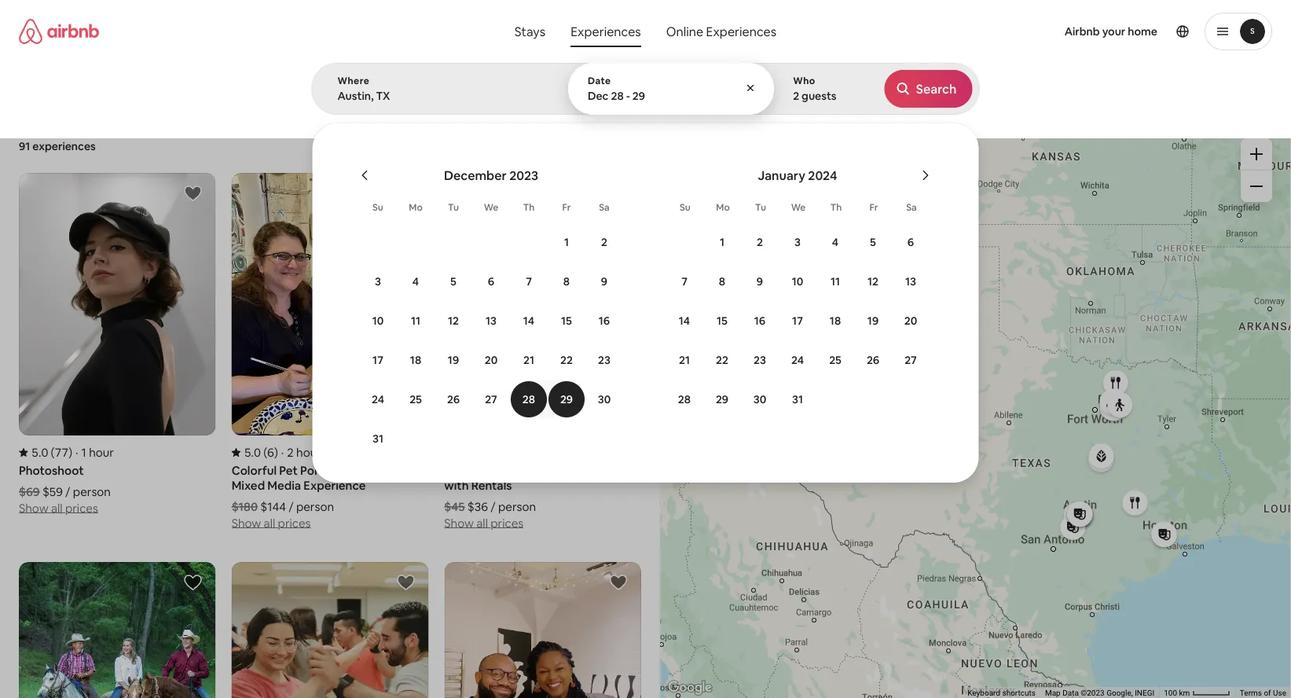 Task type: describe. For each thing, give the bounding box(es) containing it.
photoshoot $69 $59 / person show all prices
[[19, 463, 111, 516]]

0 vertical spatial 5 button
[[855, 223, 892, 261]]

$180
[[232, 499, 258, 514]]

29 inside date dec 28 - 29
[[633, 89, 645, 103]]

1 30 button from the left
[[586, 381, 623, 418]]

21 for first 21 button
[[524, 353, 535, 367]]

0 horizontal spatial 20 button
[[472, 341, 510, 379]]

1 22 from the left
[[561, 353, 573, 367]]

2 we from the left
[[791, 201, 806, 213]]

0 vertical spatial 4 button
[[817, 223, 855, 261]]

Nature and outdoors button
[[983, 76, 1114, 108]]

1 8 button from the left
[[548, 263, 586, 300]]

entertainment
[[485, 85, 558, 99]]

8 for first 8 button from right
[[719, 274, 726, 289]]

1 fr from the left
[[563, 201, 571, 213]]

add to wishlist image inside photoshoot group
[[184, 184, 203, 203]]

2 23 from the left
[[754, 353, 766, 367]]

pet
[[279, 463, 298, 478]]

1 horizontal spatial 6 button
[[892, 223, 930, 261]]

1 horizontal spatial 25 button
[[817, 341, 855, 379]]

online experiences
[[666, 23, 777, 39]]

0 horizontal spatial 6 button
[[472, 263, 510, 300]]

colorful pet portraits a santa fe mixed media experience $180 $144 / person show all prices
[[232, 463, 407, 531]]

1 horizontal spatial 20 button
[[892, 302, 930, 340]]

1 22 button from the left
[[548, 341, 586, 379]]

1 horizontal spatial 31 button
[[779, 381, 817, 418]]

25 for bottommost 25 button
[[410, 392, 422, 406]]

0 horizontal spatial 12 button
[[435, 302, 472, 340]]

0 vertical spatial 17
[[793, 314, 803, 328]]

online
[[666, 23, 704, 39]]

date
[[588, 75, 611, 87]]

guests
[[802, 89, 837, 103]]

1 horizontal spatial 10 button
[[779, 263, 817, 300]]

2 7 from the left
[[682, 274, 688, 289]]

portraits
[[300, 463, 349, 478]]

culture
[[416, 85, 452, 99]]

1 vertical spatial 20
[[485, 353, 498, 367]]

2024
[[808, 167, 838, 183]]

26 for the left 26 button
[[447, 392, 460, 406]]

keyboard shortcuts
[[968, 688, 1036, 698]]

keyboard shortcuts button
[[968, 688, 1036, 698]]

13 for bottom 13 button
[[486, 314, 497, 328]]

16 for second 16 button from left
[[755, 314, 766, 328]]

91 experiences
[[19, 139, 96, 153]]

person inside beginner holiday light bike ride with rentals $45 $36 / person show all prices
[[498, 499, 536, 514]]

google map
showing 20 experiences. region
[[660, 119, 1292, 698]]

0 horizontal spatial 26 button
[[435, 381, 472, 418]]

home
[[1128, 24, 1158, 39]]

1 vertical spatial 17 button
[[359, 341, 397, 379]]

wellness
[[919, 85, 963, 99]]

terms
[[1240, 688, 1263, 698]]

(77)
[[51, 445, 72, 460]]

2 23 button from the left
[[741, 341, 779, 379]]

with
[[444, 478, 469, 493]]

14 for 2nd 14 button from right
[[523, 314, 535, 328]]

1 mo from the left
[[409, 201, 423, 213]]

light
[[541, 463, 569, 478]]

1 vertical spatial 13 button
[[472, 302, 510, 340]]

5.0 (6)
[[244, 445, 278, 460]]

0 vertical spatial 10
[[792, 274, 804, 289]]

bike
[[572, 463, 595, 478]]

km
[[1180, 688, 1191, 698]]

terms of use
[[1240, 688, 1287, 698]]

fe
[[394, 463, 407, 478]]

2023
[[510, 167, 539, 183]]

where
[[338, 75, 370, 87]]

1 su from the left
[[373, 201, 384, 213]]

who 2 guests
[[793, 75, 837, 103]]

1 vertical spatial 5
[[451, 274, 457, 289]]

18 for the 18 button to the left
[[410, 353, 421, 367]]

0 horizontal spatial 18 button
[[397, 341, 435, 379]]

map
[[1046, 688, 1061, 698]]

google,
[[1107, 688, 1133, 698]]

25 for right 25 button
[[830, 353, 842, 367]]

1 vertical spatial 25 button
[[397, 381, 435, 418]]

experiences tab panel
[[312, 63, 1292, 483]]

stays button
[[502, 16, 558, 47]]

1 inside photoshoot group
[[81, 445, 86, 460]]

mixed
[[232, 478, 265, 493]]

$36
[[468, 499, 488, 514]]

photoshoot
[[19, 463, 84, 478]]

©2023
[[1081, 688, 1105, 698]]

(6)
[[264, 445, 278, 460]]

$69
[[19, 484, 40, 499]]

colorful
[[232, 463, 277, 478]]

0 horizontal spatial 10 button
[[359, 302, 397, 340]]

1 16 button from the left
[[586, 302, 623, 340]]

beginner
[[444, 463, 494, 478]]

date dec 28 - 29
[[588, 75, 645, 103]]

1 horizontal spatial 3 button
[[779, 223, 817, 261]]

1 vertical spatial 27
[[485, 392, 497, 406]]

zoom in image
[[1251, 148, 1263, 160]]

Food and drink button
[[578, 76, 679, 108]]

0 vertical spatial 12 button
[[855, 263, 892, 300]]

24 for bottom 24 button
[[372, 392, 384, 406]]

media
[[268, 478, 301, 493]]

airbnb
[[1065, 24, 1100, 39]]

1 th from the left
[[523, 201, 535, 213]]

art
[[376, 85, 392, 99]]

terms of use link
[[1240, 688, 1287, 698]]

inegi
[[1135, 688, 1155, 698]]

1 vertical spatial 31 button
[[359, 420, 397, 458]]

12 for the left 12 button
[[448, 314, 459, 328]]

experiences button
[[558, 16, 654, 47]]

28 inside date dec 28 - 29
[[611, 89, 624, 103]]

0 vertical spatial 20
[[905, 314, 918, 328]]

1 15 button from the left
[[548, 302, 586, 340]]

experiences
[[32, 139, 96, 153]]

what can we help you find? tab list
[[502, 16, 654, 47]]

1 7 button from the left
[[510, 263, 548, 300]]

show all prices button for $59
[[19, 499, 98, 516]]

airbnb your home link
[[1056, 15, 1167, 48]]

12 for 12 button to the top
[[868, 274, 879, 289]]

1 vertical spatial 31
[[373, 432, 384, 446]]

2 9 button from the left
[[741, 263, 779, 300]]

0 horizontal spatial 19 button
[[435, 341, 472, 379]]

calendar application
[[331, 150, 1292, 462]]

2 30 from the left
[[754, 392, 767, 406]]

0 horizontal spatial 4 button
[[397, 263, 435, 300]]

of
[[1264, 688, 1272, 698]]

2 sa from the left
[[907, 201, 917, 213]]

1 28 button from the left
[[510, 381, 548, 418]]

0 horizontal spatial 5 button
[[435, 263, 472, 300]]

0 vertical spatial 17 button
[[779, 302, 817, 340]]

1 vertical spatial 24 button
[[359, 381, 397, 418]]

tours
[[766, 85, 793, 99]]

5.0 (77)
[[31, 445, 72, 460]]

-
[[626, 89, 630, 103]]

14 for 2nd 14 button
[[679, 314, 690, 328]]

0 vertical spatial 27 button
[[892, 341, 930, 379]]

13 for rightmost 13 button
[[906, 274, 917, 289]]

who
[[793, 75, 816, 87]]

Sightseeing button
[[813, 76, 899, 108]]

2 16 button from the left
[[741, 302, 779, 340]]

2 7 button from the left
[[666, 263, 704, 300]]

holiday
[[497, 463, 538, 478]]

show all prices button for $36
[[444, 514, 524, 531]]

Entertainment button
[[471, 76, 571, 108]]

29 for first 29 button from right
[[716, 392, 729, 406]]

5.0 for 5.0 (77)
[[31, 445, 48, 460]]

person inside photoshoot $69 $59 / person show all prices
[[73, 484, 111, 499]]

december
[[444, 167, 507, 183]]

art and culture
[[376, 85, 452, 99]]

experience
[[304, 478, 366, 493]]

0 horizontal spatial 10
[[372, 314, 384, 328]]

santa
[[360, 463, 392, 478]]

1 horizontal spatial 26 button
[[855, 341, 892, 379]]

beginner holiday light bike ride with rentals $45 $36 / person show all prices
[[444, 463, 622, 531]]

0 horizontal spatial 11
[[411, 314, 421, 328]]

1 9 button from the left
[[586, 263, 623, 300]]

hours
[[296, 445, 327, 460]]

9 for second 9 button from left
[[757, 274, 763, 289]]

1 15 from the left
[[561, 314, 572, 328]]

0 horizontal spatial 27 button
[[472, 381, 510, 418]]

0 vertical spatial 27
[[905, 353, 917, 367]]

photoshoot group
[[19, 173, 216, 516]]

18 for rightmost the 18 button
[[830, 314, 841, 328]]

0 horizontal spatial 11 button
[[397, 302, 435, 340]]

2 su from the left
[[680, 201, 691, 213]]

Art and culture button
[[362, 76, 465, 108]]

1 horizontal spatial 18 button
[[817, 302, 855, 340]]

1 for december 2023
[[564, 235, 569, 249]]

january 2024
[[758, 167, 838, 183]]

all inside beginner holiday light bike ride with rentals $45 $36 / person show all prices
[[477, 516, 488, 531]]

· for · 2 hours
[[281, 445, 284, 460]]

0 vertical spatial 3
[[795, 235, 801, 249]]

0 horizontal spatial 17
[[373, 353, 384, 367]]

1 vertical spatial 19
[[448, 353, 459, 367]]



Task type: locate. For each thing, give the bounding box(es) containing it.
0 vertical spatial 4
[[832, 235, 839, 249]]

1 30 from the left
[[598, 392, 611, 406]]

2 horizontal spatial all
[[477, 516, 488, 531]]

15 button
[[548, 302, 586, 340], [704, 302, 741, 340]]

2 16 from the left
[[755, 314, 766, 328]]

show inside beginner holiday light bike ride with rentals $45 $36 / person show all prices
[[444, 516, 474, 531]]

0 vertical spatial 3 button
[[779, 223, 817, 261]]

0 vertical spatial 19 button
[[855, 302, 892, 340]]

None search field
[[312, 0, 1292, 483]]

2 horizontal spatial /
[[491, 499, 496, 514]]

2 and from the left
[[619, 85, 638, 99]]

0 horizontal spatial ·
[[76, 445, 78, 460]]

0 horizontal spatial 21
[[524, 353, 535, 367]]

2 mo from the left
[[716, 201, 730, 213]]

1 16 from the left
[[599, 314, 610, 328]]

1 horizontal spatial 10
[[792, 274, 804, 289]]

0 horizontal spatial 14 button
[[510, 302, 548, 340]]

5.0 up photoshoot
[[31, 445, 48, 460]]

experiences right online at the top right of page
[[706, 23, 777, 39]]

person right $59
[[73, 484, 111, 499]]

1 horizontal spatial 9 button
[[741, 263, 779, 300]]

0 horizontal spatial 3 button
[[359, 263, 397, 300]]

0 horizontal spatial 13
[[486, 314, 497, 328]]

0 horizontal spatial 22 button
[[548, 341, 586, 379]]

show all prices button down media
[[232, 514, 311, 531]]

sa
[[599, 201, 610, 213], [907, 201, 917, 213]]

1 horizontal spatial 23 button
[[741, 341, 779, 379]]

1 · from the left
[[76, 445, 78, 460]]

$45
[[444, 499, 465, 514]]

show inside colorful pet portraits a santa fe mixed media experience $180 $144 / person show all prices
[[232, 516, 261, 531]]

5.0 for 5.0 (6)
[[244, 445, 261, 460]]

1 horizontal spatial person
[[296, 499, 334, 514]]

3
[[795, 235, 801, 249], [375, 274, 381, 289]]

1 23 from the left
[[598, 353, 611, 367]]

drink
[[641, 85, 666, 99]]

28 for 1st 28 button from the left
[[523, 392, 535, 406]]

0 horizontal spatial and
[[395, 85, 414, 99]]

0 horizontal spatial 22
[[561, 353, 573, 367]]

show down $180
[[232, 516, 261, 531]]

1 horizontal spatial th
[[831, 201, 842, 213]]

2 inside who 2 guests
[[793, 89, 800, 103]]

0 horizontal spatial tu
[[448, 201, 459, 213]]

1 horizontal spatial 24 button
[[779, 341, 817, 379]]

0 vertical spatial 11
[[831, 274, 840, 289]]

0 vertical spatial 19
[[868, 314, 879, 328]]

online experiences link
[[654, 16, 789, 47]]

1 21 button from the left
[[510, 341, 548, 379]]

use
[[1274, 688, 1287, 698]]

1 horizontal spatial 8
[[719, 274, 726, 289]]

1 horizontal spatial 1 button
[[704, 223, 741, 261]]

0 vertical spatial 24 button
[[779, 341, 817, 379]]

2 · from the left
[[281, 445, 284, 460]]

we down december 2023
[[484, 201, 499, 213]]

13
[[906, 274, 917, 289], [486, 314, 497, 328]]

january
[[758, 167, 806, 183]]

show down $45
[[444, 516, 474, 531]]

1 14 from the left
[[523, 314, 535, 328]]

th down the 2023
[[523, 201, 535, 213]]

1 sa from the left
[[599, 201, 610, 213]]

3 button
[[779, 223, 817, 261], [359, 263, 397, 300]]

and for food
[[619, 85, 638, 99]]

food and drink
[[591, 85, 666, 99]]

29
[[633, 89, 645, 103], [560, 392, 573, 406], [716, 392, 729, 406]]

16
[[599, 314, 610, 328], [755, 314, 766, 328]]

0 horizontal spatial su
[[373, 201, 384, 213]]

0 vertical spatial 31 button
[[779, 381, 817, 418]]

1 horizontal spatial 14
[[679, 314, 690, 328]]

· for · 1 hour
[[76, 445, 78, 460]]

1 vertical spatial 6
[[488, 274, 495, 289]]

1 1 button from the left
[[548, 223, 586, 261]]

zoom out image
[[1251, 180, 1263, 193]]

0 horizontal spatial 14
[[523, 314, 535, 328]]

0 horizontal spatial 8 button
[[548, 263, 586, 300]]

and inside art and culture button
[[395, 85, 414, 99]]

28 for 2nd 28 button from the left
[[678, 392, 691, 406]]

1 horizontal spatial 30
[[754, 392, 767, 406]]

1 horizontal spatial and
[[619, 85, 638, 99]]

/ inside beginner holiday light bike ride with rentals $45 $36 / person show all prices
[[491, 499, 496, 514]]

th down '2024' at the top of page
[[831, 201, 842, 213]]

2 8 from the left
[[719, 274, 726, 289]]

2 21 from the left
[[679, 353, 690, 367]]

0 vertical spatial 31
[[792, 392, 803, 406]]

1 horizontal spatial 16 button
[[741, 302, 779, 340]]

1 5.0 from the left
[[31, 445, 48, 460]]

show all prices button inside beginner holiday light bike ride with rentals group
[[444, 514, 524, 531]]

su
[[373, 201, 384, 213], [680, 201, 691, 213]]

· inside photoshoot group
[[76, 445, 78, 460]]

1 horizontal spatial 13
[[906, 274, 917, 289]]

Wellness button
[[905, 76, 976, 108]]

show all prices button down photoshoot
[[19, 499, 98, 516]]

2 button for january 2024
[[741, 223, 779, 261]]

100
[[1164, 688, 1178, 698]]

1 experiences from the left
[[571, 23, 641, 39]]

0 vertical spatial 18 button
[[817, 302, 855, 340]]

6 for the left '6' button
[[488, 274, 495, 289]]

1 horizontal spatial 4 button
[[817, 223, 855, 261]]

prices inside beginner holiday light bike ride with rentals $45 $36 / person show all prices
[[491, 516, 524, 531]]

1 horizontal spatial 13 button
[[892, 263, 930, 300]]

2 fr from the left
[[870, 201, 879, 213]]

5.0 inside colorful pet portraits a santa fe mixed media experience group
[[244, 445, 261, 460]]

21
[[524, 353, 535, 367], [679, 353, 690, 367]]

/ right $144
[[289, 499, 294, 514]]

none search field containing stays
[[312, 0, 1292, 483]]

19 button
[[855, 302, 892, 340], [435, 341, 472, 379]]

0 horizontal spatial th
[[523, 201, 535, 213]]

mo
[[409, 201, 423, 213], [716, 201, 730, 213]]

all inside colorful pet portraits a santa fe mixed media experience $180 $144 / person show all prices
[[264, 516, 275, 531]]

· inside colorful pet portraits a santa fe mixed media experience group
[[281, 445, 284, 460]]

1 horizontal spatial 15
[[717, 314, 728, 328]]

2 horizontal spatial show all prices button
[[444, 514, 524, 531]]

2 9 from the left
[[757, 274, 763, 289]]

1 vertical spatial 13
[[486, 314, 497, 328]]

0 vertical spatial 5
[[870, 235, 876, 249]]

1 7 from the left
[[526, 274, 532, 289]]

26 button
[[855, 341, 892, 379], [435, 381, 472, 418]]

person down experience
[[296, 499, 334, 514]]

1 2 button from the left
[[586, 223, 623, 261]]

1
[[564, 235, 569, 249], [720, 235, 725, 249], [81, 445, 86, 460]]

all down $144
[[264, 516, 275, 531]]

4
[[832, 235, 839, 249], [413, 274, 419, 289]]

airbnb your home
[[1065, 24, 1158, 39]]

13 button
[[892, 263, 930, 300], [472, 302, 510, 340]]

show all prices button down rentals
[[444, 514, 524, 531]]

1 horizontal spatial sa
[[907, 201, 917, 213]]

28 button
[[510, 381, 548, 418], [666, 381, 704, 418]]

1 vertical spatial 19 button
[[435, 341, 472, 379]]

11
[[831, 274, 840, 289], [411, 314, 421, 328]]

30 button
[[586, 381, 623, 418], [741, 381, 779, 418]]

/
[[65, 484, 70, 499], [289, 499, 294, 514], [491, 499, 496, 514]]

experiences
[[571, 23, 641, 39], [706, 23, 777, 39]]

prices inside photoshoot $69 $59 / person show all prices
[[65, 501, 98, 516]]

5.0
[[31, 445, 48, 460], [244, 445, 261, 460]]

1 horizontal spatial 12
[[868, 274, 879, 289]]

0 horizontal spatial 23
[[598, 353, 611, 367]]

/ inside colorful pet portraits a santa fe mixed media experience $180 $144 / person show all prices
[[289, 499, 294, 514]]

8 for first 8 button from left
[[564, 274, 570, 289]]

hour
[[89, 445, 114, 460]]

0 horizontal spatial 7
[[526, 274, 532, 289]]

a
[[351, 463, 358, 478]]

1 horizontal spatial 11 button
[[817, 263, 855, 300]]

0 horizontal spatial 28 button
[[510, 381, 548, 418]]

0 vertical spatial 26 button
[[855, 341, 892, 379]]

2 1 button from the left
[[704, 223, 741, 261]]

2 horizontal spatial 28
[[678, 392, 691, 406]]

· right (77) in the left of the page
[[76, 445, 78, 460]]

1 horizontal spatial 15 button
[[704, 302, 741, 340]]

2 29 button from the left
[[704, 381, 741, 418]]

17
[[793, 314, 803, 328], [373, 353, 384, 367]]

1 horizontal spatial prices
[[278, 516, 311, 531]]

1 horizontal spatial show all prices button
[[232, 514, 311, 531]]

show inside photoshoot $69 $59 / person show all prices
[[19, 501, 48, 516]]

all down $59
[[51, 501, 63, 516]]

/ right $36
[[491, 499, 496, 514]]

2 21 button from the left
[[666, 341, 704, 379]]

23 button
[[586, 341, 623, 379], [741, 341, 779, 379]]

and inside food and drink button
[[619, 85, 638, 99]]

30
[[598, 392, 611, 406], [754, 392, 767, 406]]

9 for first 9 button from left
[[601, 274, 608, 289]]

food
[[591, 85, 617, 99]]

1 horizontal spatial 5.0
[[244, 445, 261, 460]]

0 horizontal spatial 9
[[601, 274, 608, 289]]

2 5.0 from the left
[[244, 445, 261, 460]]

29 for second 29 button from right
[[560, 392, 573, 406]]

8
[[564, 274, 570, 289], [719, 274, 726, 289]]

all inside photoshoot $69 $59 / person show all prices
[[51, 501, 63, 516]]

0 horizontal spatial 26
[[447, 392, 460, 406]]

1 horizontal spatial su
[[680, 201, 691, 213]]

12
[[868, 274, 879, 289], [448, 314, 459, 328]]

prices down $144
[[278, 516, 311, 531]]

your
[[1103, 24, 1126, 39]]

1 vertical spatial 11
[[411, 314, 421, 328]]

1 8 from the left
[[564, 274, 570, 289]]

2 horizontal spatial person
[[498, 499, 536, 514]]

0 horizontal spatial 9 button
[[586, 263, 623, 300]]

· 1 hour
[[76, 445, 114, 460]]

26 for right 26 button
[[867, 353, 880, 367]]

2 th from the left
[[831, 201, 842, 213]]

0 vertical spatial 25
[[830, 353, 842, 367]]

add to wishlist image
[[184, 184, 203, 203], [396, 184, 415, 203], [184, 573, 203, 592], [396, 573, 415, 592], [609, 573, 628, 592]]

show
[[19, 501, 48, 516], [232, 516, 261, 531], [444, 516, 474, 531]]

beginner holiday light bike ride with rentals group
[[444, 173, 642, 531]]

10 button
[[779, 263, 817, 300], [359, 302, 397, 340]]

and for art
[[395, 85, 414, 99]]

2 experiences from the left
[[706, 23, 777, 39]]

26
[[867, 353, 880, 367], [447, 392, 460, 406]]

show all prices button for $144
[[232, 514, 311, 531]]

0 horizontal spatial 21 button
[[510, 341, 548, 379]]

rentals
[[471, 478, 512, 493]]

1 for january 2024
[[720, 235, 725, 249]]

colorful pet portraits a santa fe mixed media experience group
[[232, 173, 429, 531]]

·
[[76, 445, 78, 460], [281, 445, 284, 460]]

1 horizontal spatial 22
[[716, 353, 729, 367]]

1 button for december 2023
[[548, 223, 586, 261]]

2 horizontal spatial 29
[[716, 392, 729, 406]]

google image
[[664, 678, 716, 698]]

2 15 button from the left
[[704, 302, 741, 340]]

1 vertical spatial 4 button
[[397, 263, 435, 300]]

show down '$69'
[[19, 501, 48, 516]]

2 22 from the left
[[716, 353, 729, 367]]

1 vertical spatial 11 button
[[397, 302, 435, 340]]

9 button
[[586, 263, 623, 300], [741, 263, 779, 300]]

5.0 up colorful
[[244, 445, 261, 460]]

91
[[19, 139, 30, 153]]

2 2 button from the left
[[741, 223, 779, 261]]

16 for 2nd 16 button from right
[[599, 314, 610, 328]]

100 km
[[1164, 688, 1192, 698]]

6 for '6' button to the right
[[908, 235, 914, 249]]

tu down december on the left top of the page
[[448, 201, 459, 213]]

19
[[868, 314, 879, 328], [448, 353, 459, 367]]

1 vertical spatial 20 button
[[472, 341, 510, 379]]

1 vertical spatial 12 button
[[435, 302, 472, 340]]

data
[[1063, 688, 1079, 698]]

we down january 2024
[[791, 201, 806, 213]]

Where field
[[338, 89, 543, 103]]

$144
[[261, 499, 286, 514]]

0 horizontal spatial 29
[[560, 392, 573, 406]]

0 vertical spatial 11 button
[[817, 263, 855, 300]]

1 and from the left
[[395, 85, 414, 99]]

100 km button
[[1160, 687, 1236, 698]]

5
[[870, 235, 876, 249], [451, 274, 457, 289]]

december 2023
[[444, 167, 539, 183]]

2 horizontal spatial show
[[444, 516, 474, 531]]

16 button
[[586, 302, 623, 340], [741, 302, 779, 340]]

5.0 out of 5 average rating,  6 reviews image
[[232, 445, 278, 460]]

Tours button
[[752, 76, 807, 108]]

· 2 hours
[[281, 445, 327, 460]]

1 we from the left
[[484, 201, 499, 213]]

experiences up date
[[571, 23, 641, 39]]

show all prices button inside photoshoot group
[[19, 499, 98, 516]]

1 horizontal spatial 25
[[830, 353, 842, 367]]

2 22 button from the left
[[704, 341, 741, 379]]

prices inside colorful pet portraits a santa fe mixed media experience $180 $144 / person show all prices
[[278, 516, 311, 531]]

1 horizontal spatial show
[[232, 516, 261, 531]]

31
[[792, 392, 803, 406], [373, 432, 384, 446]]

5.0 inside photoshoot group
[[31, 445, 48, 460]]

0 horizontal spatial 3
[[375, 274, 381, 289]]

prices down photoshoot
[[65, 501, 98, 516]]

0 vertical spatial 26
[[867, 353, 880, 367]]

person inside colorful pet portraits a santa fe mixed media experience $180 $144 / person show all prices
[[296, 499, 334, 514]]

Sports button
[[686, 76, 746, 108]]

sightseeing
[[826, 85, 886, 99]]

7
[[526, 274, 532, 289], [682, 274, 688, 289]]

2 14 button from the left
[[666, 302, 704, 340]]

dec
[[588, 89, 609, 103]]

and left drink
[[619, 85, 638, 99]]

/ right $59
[[65, 484, 70, 499]]

1 vertical spatial 4
[[413, 274, 419, 289]]

show all prices button inside colorful pet portraits a santa fe mixed media experience group
[[232, 514, 311, 531]]

1 21 from the left
[[524, 353, 535, 367]]

2 28 button from the left
[[666, 381, 704, 418]]

0 horizontal spatial 16 button
[[586, 302, 623, 340]]

$59
[[42, 484, 63, 499]]

1 9 from the left
[[601, 274, 608, 289]]

9
[[601, 274, 608, 289], [757, 274, 763, 289]]

24 for 24 button to the right
[[792, 353, 804, 367]]

all down $36
[[477, 516, 488, 531]]

0 vertical spatial 20 button
[[892, 302, 930, 340]]

1 button for january 2024
[[704, 223, 741, 261]]

1 horizontal spatial 4
[[832, 235, 839, 249]]

2 inside colorful pet portraits a santa fe mixed media experience group
[[287, 445, 294, 460]]

all
[[51, 501, 63, 516], [264, 516, 275, 531], [477, 516, 488, 531]]

1 23 button from the left
[[586, 341, 623, 379]]

27 button
[[892, 341, 930, 379], [472, 381, 510, 418]]

2 8 button from the left
[[704, 263, 741, 300]]

1 horizontal spatial 17
[[793, 314, 803, 328]]

map data ©2023 google, inegi
[[1046, 688, 1155, 698]]

0 horizontal spatial 12
[[448, 314, 459, 328]]

experiences inside button
[[571, 23, 641, 39]]

7 button
[[510, 263, 548, 300], [666, 263, 704, 300]]

profile element
[[793, 0, 1273, 63]]

tu down january
[[756, 201, 766, 213]]

1 vertical spatial 6 button
[[472, 263, 510, 300]]

prices
[[65, 501, 98, 516], [278, 516, 311, 531], [491, 516, 524, 531]]

15
[[561, 314, 572, 328], [717, 314, 728, 328]]

1 tu from the left
[[448, 201, 459, 213]]

20
[[905, 314, 918, 328], [485, 353, 498, 367]]

prices down rentals
[[491, 516, 524, 531]]

18
[[830, 314, 841, 328], [410, 353, 421, 367]]

2 14 from the left
[[679, 314, 690, 328]]

1 horizontal spatial 29
[[633, 89, 645, 103]]

4 button
[[817, 223, 855, 261], [397, 263, 435, 300]]

keyboard
[[968, 688, 1001, 698]]

add to wishlist image inside colorful pet portraits a santa fe mixed media experience group
[[396, 184, 415, 203]]

6
[[908, 235, 914, 249], [488, 274, 495, 289]]

22
[[561, 353, 573, 367], [716, 353, 729, 367]]

14
[[523, 314, 535, 328], [679, 314, 690, 328]]

/ inside photoshoot $69 $59 / person show all prices
[[65, 484, 70, 499]]

5.0 out of 5 average rating,  77 reviews image
[[19, 445, 72, 460]]

shortcuts
[[1003, 688, 1036, 698]]

ride
[[597, 463, 622, 478]]

0 horizontal spatial 4
[[413, 274, 419, 289]]

2 button for december 2023
[[586, 223, 623, 261]]

21 for 1st 21 button from right
[[679, 353, 690, 367]]

2 30 button from the left
[[741, 381, 779, 418]]

· right (6)
[[281, 445, 284, 460]]

person down rentals
[[498, 499, 536, 514]]

1 horizontal spatial /
[[289, 499, 294, 514]]

1 horizontal spatial 19 button
[[855, 302, 892, 340]]

14 button
[[510, 302, 548, 340], [666, 302, 704, 340]]

25 button
[[817, 341, 855, 379], [397, 381, 435, 418]]

1 29 button from the left
[[548, 381, 586, 418]]

2 tu from the left
[[756, 201, 766, 213]]

2 15 from the left
[[717, 314, 728, 328]]

person
[[73, 484, 111, 499], [296, 499, 334, 514], [498, 499, 536, 514]]

stays
[[515, 23, 546, 39]]

and right art at the top left of page
[[395, 85, 414, 99]]

1 14 button from the left
[[510, 302, 548, 340]]



Task type: vqa. For each thing, say whether or not it's contained in the screenshot.
the stay associated with Thanks
no



